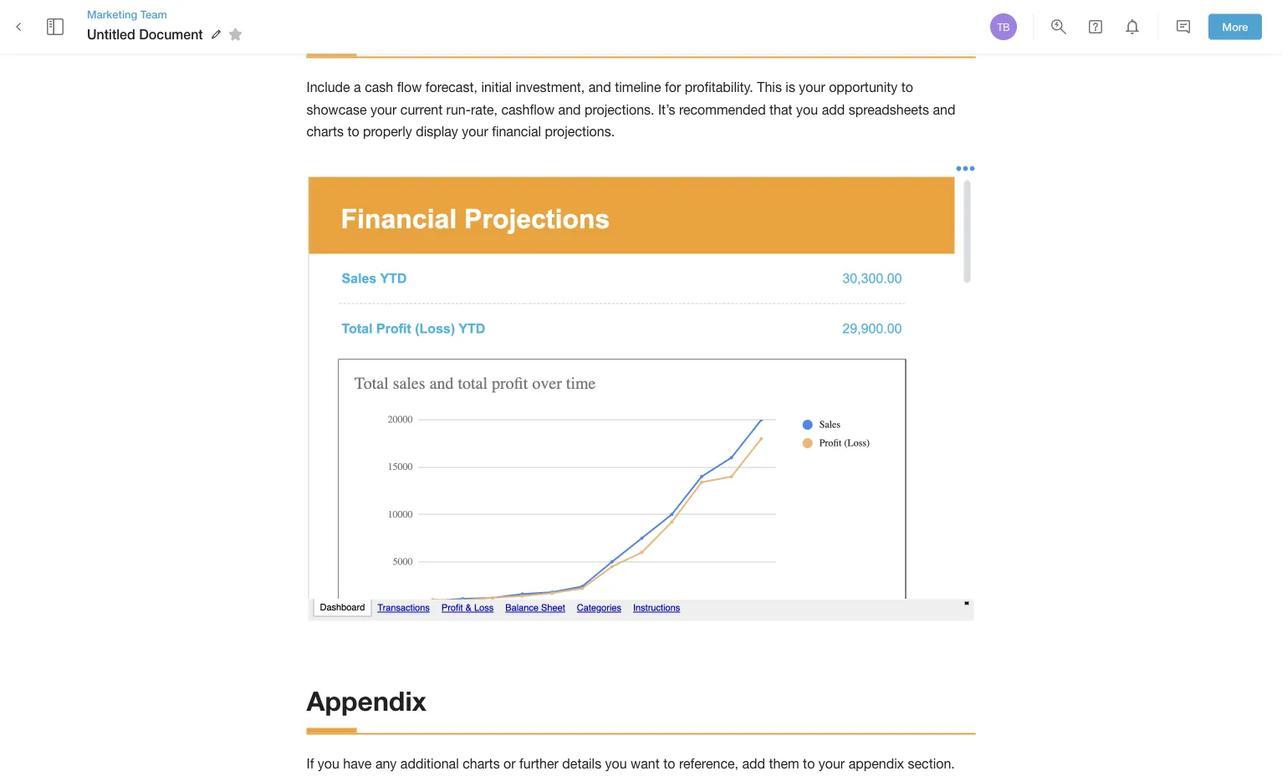 Task type: vqa. For each thing, say whether or not it's contained in the screenshot.
and
yes



Task type: locate. For each thing, give the bounding box(es) containing it.
0 vertical spatial add
[[822, 102, 845, 118]]

to up spreadsheets
[[902, 80, 914, 96]]

and right spreadsheets
[[933, 102, 956, 118]]

1 horizontal spatial charts
[[463, 757, 500, 773]]

0 vertical spatial charts
[[307, 124, 344, 140]]

you inside include a cash flow forecast, initial investment, and timeline for profitability. this is your opportunity to showcase your current run-rate, cashflow and projections. it's recommended that you add spreadsheets and charts to properly display your financial projections.
[[797, 102, 819, 118]]

projections.
[[585, 102, 655, 118], [545, 124, 615, 140]]

them
[[769, 757, 800, 773]]

your left appendix
[[819, 757, 845, 773]]

add inside include a cash flow forecast, initial investment, and timeline for profitability. this is your opportunity to showcase your current run-rate, cashflow and projections. it's recommended that you add spreadsheets and charts to properly display your financial projections.
[[822, 102, 845, 118]]

display
[[416, 124, 458, 140]]

to
[[902, 80, 914, 96], [348, 124, 360, 140], [664, 757, 676, 773], [803, 757, 815, 773]]

section.
[[908, 757, 955, 773]]

charts down 'showcase'
[[307, 124, 344, 140]]

add down opportunity
[[822, 102, 845, 118]]

1 vertical spatial charts
[[463, 757, 500, 773]]

you right if
[[318, 757, 340, 773]]

have
[[343, 757, 372, 773]]

your right is
[[799, 80, 826, 96]]

any
[[376, 757, 397, 773]]

charts inside include a cash flow forecast, initial investment, and timeline for profitability. this is your opportunity to showcase your current run-rate, cashflow and projections. it's recommended that you add spreadsheets and charts to properly display your financial projections.
[[307, 124, 344, 140]]

1 horizontal spatial and
[[589, 80, 611, 96]]

your
[[799, 80, 826, 96], [371, 102, 397, 118], [462, 124, 488, 140], [819, 757, 845, 773]]

2 horizontal spatial you
[[797, 102, 819, 118]]

rate,
[[471, 102, 498, 118]]

investment,
[[516, 80, 585, 96]]

to right them
[[803, 757, 815, 773]]

projections. down investment,
[[545, 124, 615, 140]]

favorite image
[[226, 24, 246, 44]]

profitability.
[[685, 80, 754, 96]]

financial
[[492, 124, 542, 140]]

you left want
[[606, 757, 627, 773]]

that
[[770, 102, 793, 118]]

and
[[589, 80, 611, 96], [559, 102, 581, 118], [933, 102, 956, 118]]

untitled
[[87, 26, 135, 42]]

add left them
[[743, 757, 766, 773]]

charts left or
[[463, 757, 500, 773]]

1 horizontal spatial add
[[822, 102, 845, 118]]

appendix
[[307, 685, 427, 717]]

for
[[665, 80, 681, 96]]

projections. down timeline
[[585, 102, 655, 118]]

and left timeline
[[589, 80, 611, 96]]

more button
[[1209, 14, 1263, 40]]

0 horizontal spatial charts
[[307, 124, 344, 140]]

add
[[822, 102, 845, 118], [743, 757, 766, 773]]

more
[[1223, 20, 1249, 33]]

you
[[797, 102, 819, 118], [318, 757, 340, 773], [606, 757, 627, 773]]

2 horizontal spatial and
[[933, 102, 956, 118]]

include
[[307, 80, 350, 96]]

0 vertical spatial projections.
[[585, 102, 655, 118]]

you right that
[[797, 102, 819, 118]]

this
[[758, 80, 782, 96]]

your up properly
[[371, 102, 397, 118]]

and down investment,
[[559, 102, 581, 118]]

opportunity
[[829, 80, 898, 96]]

0 horizontal spatial add
[[743, 757, 766, 773]]

charts
[[307, 124, 344, 140], [463, 757, 500, 773]]

include a cash flow forecast, initial investment, and timeline for profitability. this is your opportunity to showcase your current run-rate, cashflow and projections. it's recommended that you add spreadsheets and charts to properly display your financial projections.
[[307, 80, 960, 140]]

1 vertical spatial add
[[743, 757, 766, 773]]

forecast,
[[426, 80, 478, 96]]

team
[[140, 7, 167, 20]]



Task type: describe. For each thing, give the bounding box(es) containing it.
if you have any additional charts or further details you want to reference, add them to your appendix section.
[[307, 757, 959, 777]]

tb button
[[988, 11, 1020, 43]]

run-
[[447, 102, 471, 118]]

appendix
[[849, 757, 905, 773]]

timeline
[[615, 80, 662, 96]]

marketing
[[87, 7, 137, 20]]

0 horizontal spatial and
[[559, 102, 581, 118]]

initial
[[482, 80, 512, 96]]

further
[[520, 757, 559, 773]]

document
[[139, 26, 203, 42]]

reference,
[[679, 757, 739, 773]]

your down rate,
[[462, 124, 488, 140]]

a
[[354, 80, 361, 96]]

1 vertical spatial projections.
[[545, 124, 615, 140]]

marketing team
[[87, 7, 167, 20]]

0 horizontal spatial you
[[318, 757, 340, 773]]

spreadsheets
[[849, 102, 930, 118]]

untitled document
[[87, 26, 203, 42]]

flow
[[397, 80, 422, 96]]

is
[[786, 80, 796, 96]]

cashflow
[[502, 102, 555, 118]]

add inside if you have any additional charts or further details you want to reference, add them to your appendix section.
[[743, 757, 766, 773]]

to right want
[[664, 757, 676, 773]]

want
[[631, 757, 660, 773]]

tb
[[998, 21, 1011, 33]]

if
[[307, 757, 314, 773]]

recommended
[[679, 102, 766, 118]]

current
[[401, 102, 443, 118]]

charts inside if you have any additional charts or further details you want to reference, add them to your appendix section.
[[463, 757, 500, 773]]

additional
[[401, 757, 459, 773]]

cash
[[365, 80, 394, 96]]

1 horizontal spatial you
[[606, 757, 627, 773]]

marketing team link
[[87, 7, 248, 22]]

or
[[504, 757, 516, 773]]

showcase
[[307, 102, 367, 118]]

it's
[[659, 102, 676, 118]]

your inside if you have any additional charts or further details you want to reference, add them to your appendix section.
[[819, 757, 845, 773]]

to down 'showcase'
[[348, 124, 360, 140]]

details
[[563, 757, 602, 773]]

properly
[[363, 124, 412, 140]]



